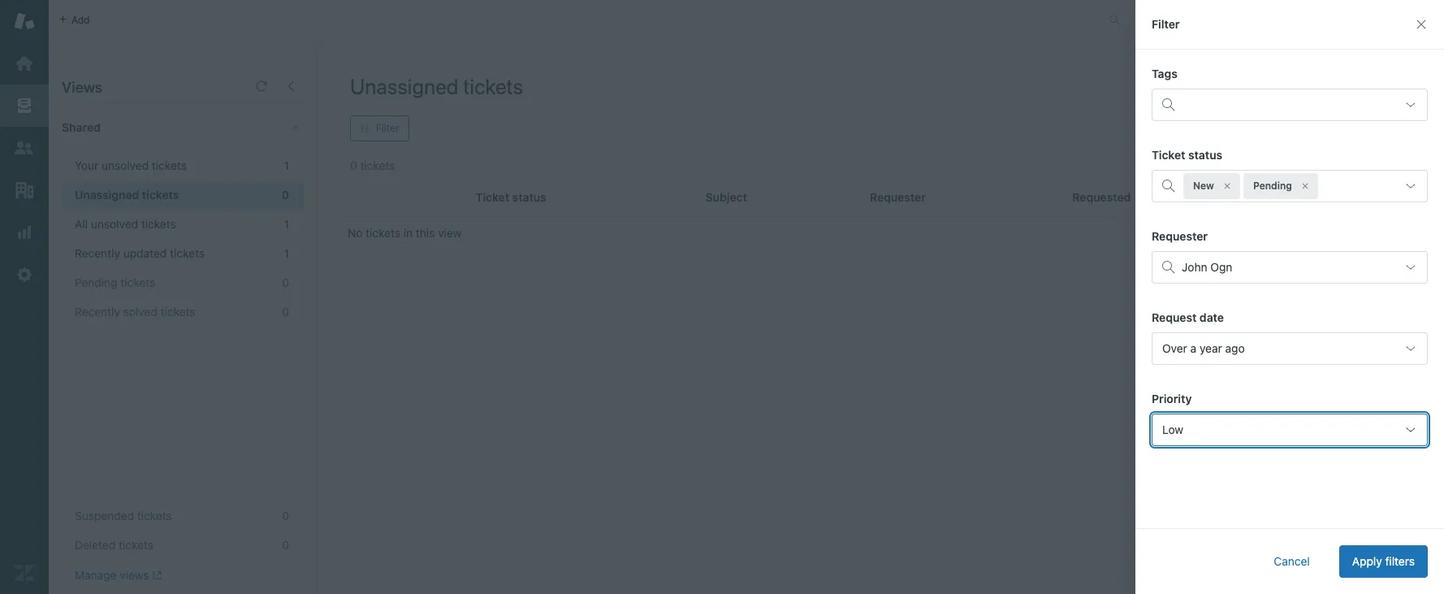 Task type: describe. For each thing, give the bounding box(es) containing it.
updated
[[123, 246, 167, 260]]

Over a year ago field
[[1152, 332, 1429, 365]]

pending for pending tickets
[[75, 275, 117, 289]]

john
[[1182, 260, 1208, 274]]

tags
[[1152, 67, 1178, 80]]

pending option
[[1244, 173, 1319, 199]]

main element
[[0, 0, 49, 594]]

0 for deleted tickets
[[282, 538, 289, 552]]

refresh views pane image
[[255, 80, 268, 93]]

manage
[[75, 568, 117, 582]]

suspended
[[75, 509, 134, 523]]

deleted
[[75, 538, 116, 552]]

0 for unassigned tickets
[[282, 188, 289, 202]]

filter button
[[350, 115, 409, 141]]

low
[[1163, 423, 1184, 436]]

in
[[404, 226, 413, 240]]

0 for suspended tickets
[[282, 509, 289, 523]]

apply filters button
[[1340, 545, 1429, 578]]

request date
[[1152, 310, 1225, 324]]

recently solved tickets
[[75, 305, 195, 319]]

recently for recently solved tickets
[[75, 305, 120, 319]]

apply
[[1353, 554, 1383, 568]]

manage views link
[[75, 568, 162, 583]]

pending tickets
[[75, 275, 155, 289]]

recently updated tickets
[[75, 246, 205, 260]]

remove image
[[1223, 181, 1233, 191]]

cancel
[[1275, 554, 1311, 568]]

your unsolved tickets
[[75, 158, 187, 172]]

unsolved for your
[[102, 158, 149, 172]]

zendesk image
[[14, 562, 35, 583]]

deleted tickets
[[75, 538, 154, 552]]

organizations image
[[14, 180, 35, 201]]

filter inside button
[[376, 122, 399, 134]]

views
[[62, 79, 102, 96]]

john ogn
[[1182, 260, 1233, 274]]

year
[[1200, 341, 1223, 355]]

view
[[438, 226, 462, 240]]

1 horizontal spatial unassigned tickets
[[350, 74, 523, 98]]

shared heading
[[49, 103, 317, 152]]

0 for pending tickets
[[282, 275, 289, 289]]

solved
[[123, 305, 158, 319]]

filters
[[1386, 554, 1416, 568]]

get started image
[[14, 53, 35, 74]]

apply filters
[[1353, 554, 1416, 568]]

new option
[[1184, 173, 1241, 199]]

1 for recently updated tickets
[[284, 246, 289, 260]]

ticket status
[[1152, 148, 1223, 162]]

your
[[75, 158, 98, 172]]

1 vertical spatial unassigned tickets
[[75, 188, 179, 202]]

ago
[[1226, 341, 1245, 355]]

conversations button
[[1139, 7, 1260, 33]]



Task type: locate. For each thing, give the bounding box(es) containing it.
1
[[284, 158, 289, 172], [284, 217, 289, 231], [284, 246, 289, 260]]

shared button
[[49, 103, 274, 152]]

request
[[1152, 310, 1197, 324]]

1 vertical spatial recently
[[75, 305, 120, 319]]

pending up recently solved tickets
[[75, 275, 117, 289]]

1 vertical spatial pending
[[75, 275, 117, 289]]

ticket
[[1152, 148, 1186, 162]]

0 vertical spatial recently
[[75, 246, 120, 260]]

views
[[120, 568, 149, 582]]

ogn
[[1211, 260, 1233, 274]]

1 vertical spatial 1
[[284, 217, 289, 231]]

filter inside dialog
[[1152, 17, 1180, 31]]

0 vertical spatial filter
[[1152, 17, 1180, 31]]

unsolved for all
[[91, 217, 138, 231]]

requester
[[1152, 229, 1208, 243]]

1 vertical spatial unsolved
[[91, 217, 138, 231]]

0
[[282, 188, 289, 202], [282, 275, 289, 289], [282, 305, 289, 319], [282, 509, 289, 523], [282, 538, 289, 552]]

recently down pending tickets
[[75, 305, 120, 319]]

unsolved
[[102, 158, 149, 172], [91, 217, 138, 231]]

customers image
[[14, 137, 35, 158]]

over a year ago
[[1163, 341, 1245, 355]]

ticket status element
[[1152, 170, 1429, 202]]

zendesk support image
[[14, 11, 35, 32]]

recently down the all
[[75, 246, 120, 260]]

a
[[1191, 341, 1197, 355]]

manage views
[[75, 568, 149, 582]]

collapse views pane image
[[284, 80, 297, 93]]

admin image
[[14, 264, 35, 285]]

subject
[[706, 190, 748, 204]]

unassigned up filter button
[[350, 74, 459, 98]]

Low field
[[1152, 414, 1429, 446]]

filter
[[1152, 17, 1180, 31], [376, 122, 399, 134]]

0 vertical spatial 1
[[284, 158, 289, 172]]

unsolved right "your"
[[102, 158, 149, 172]]

1 1 from the top
[[284, 158, 289, 172]]

all
[[75, 217, 88, 231]]

0 horizontal spatial pending
[[75, 275, 117, 289]]

pending
[[1254, 180, 1293, 192], [75, 275, 117, 289]]

cancel button
[[1262, 545, 1324, 578]]

reporting image
[[14, 222, 35, 243]]

tags element
[[1152, 89, 1429, 121]]

date
[[1200, 310, 1225, 324]]

1 vertical spatial filter
[[376, 122, 399, 134]]

filter dialog
[[1136, 0, 1445, 594]]

2 vertical spatial 1
[[284, 246, 289, 260]]

1 recently from the top
[[75, 246, 120, 260]]

new
[[1194, 180, 1215, 192]]

1 vertical spatial unassigned
[[75, 188, 139, 202]]

requester element
[[1152, 251, 1429, 284]]

recently for recently updated tickets
[[75, 246, 120, 260]]

1 for all unsolved tickets
[[284, 217, 289, 231]]

pending for pending
[[1254, 180, 1293, 192]]

1 horizontal spatial pending
[[1254, 180, 1293, 192]]

unassigned tickets
[[350, 74, 523, 98], [75, 188, 179, 202]]

3 1 from the top
[[284, 246, 289, 260]]

over
[[1163, 341, 1188, 355]]

no tickets in this view
[[348, 226, 462, 240]]

1 for your unsolved tickets
[[284, 158, 289, 172]]

0 vertical spatial unassigned
[[350, 74, 459, 98]]

close drawer image
[[1416, 18, 1429, 31]]

status
[[1189, 148, 1223, 162]]

2 1 from the top
[[284, 217, 289, 231]]

0 horizontal spatial unassigned tickets
[[75, 188, 179, 202]]

tickets
[[463, 74, 523, 98], [152, 158, 187, 172], [142, 188, 179, 202], [141, 217, 176, 231], [366, 226, 401, 240], [170, 246, 205, 260], [121, 275, 155, 289], [161, 305, 195, 319], [137, 509, 172, 523], [119, 538, 154, 552]]

remove image
[[1301, 181, 1311, 191]]

conversations
[[1157, 13, 1222, 26]]

2 recently from the top
[[75, 305, 120, 319]]

1 horizontal spatial unassigned
[[350, 74, 459, 98]]

0 vertical spatial pending
[[1254, 180, 1293, 192]]

0 horizontal spatial unassigned
[[75, 188, 139, 202]]

unassigned tickets up filter button
[[350, 74, 523, 98]]

priority
[[1152, 392, 1192, 406]]

0 for recently solved tickets
[[282, 305, 289, 319]]

recently
[[75, 246, 120, 260], [75, 305, 120, 319]]

shared
[[62, 120, 101, 134]]

0 vertical spatial unassigned tickets
[[350, 74, 523, 98]]

unassigned tickets up all unsolved tickets
[[75, 188, 179, 202]]

pending inside option
[[1254, 180, 1293, 192]]

all unsolved tickets
[[75, 217, 176, 231]]

pending left remove image
[[1254, 180, 1293, 192]]

this
[[416, 226, 435, 240]]

0 horizontal spatial filter
[[376, 122, 399, 134]]

no
[[348, 226, 363, 240]]

unassigned
[[350, 74, 459, 98], [75, 188, 139, 202]]

views image
[[14, 95, 35, 116]]

(opens in a new tab) image
[[149, 571, 162, 580]]

0 vertical spatial unsolved
[[102, 158, 149, 172]]

unassigned up all unsolved tickets
[[75, 188, 139, 202]]

unsolved right the all
[[91, 217, 138, 231]]

1 horizontal spatial filter
[[1152, 17, 1180, 31]]

suspended tickets
[[75, 509, 172, 523]]



Task type: vqa. For each thing, say whether or not it's contained in the screenshot.


